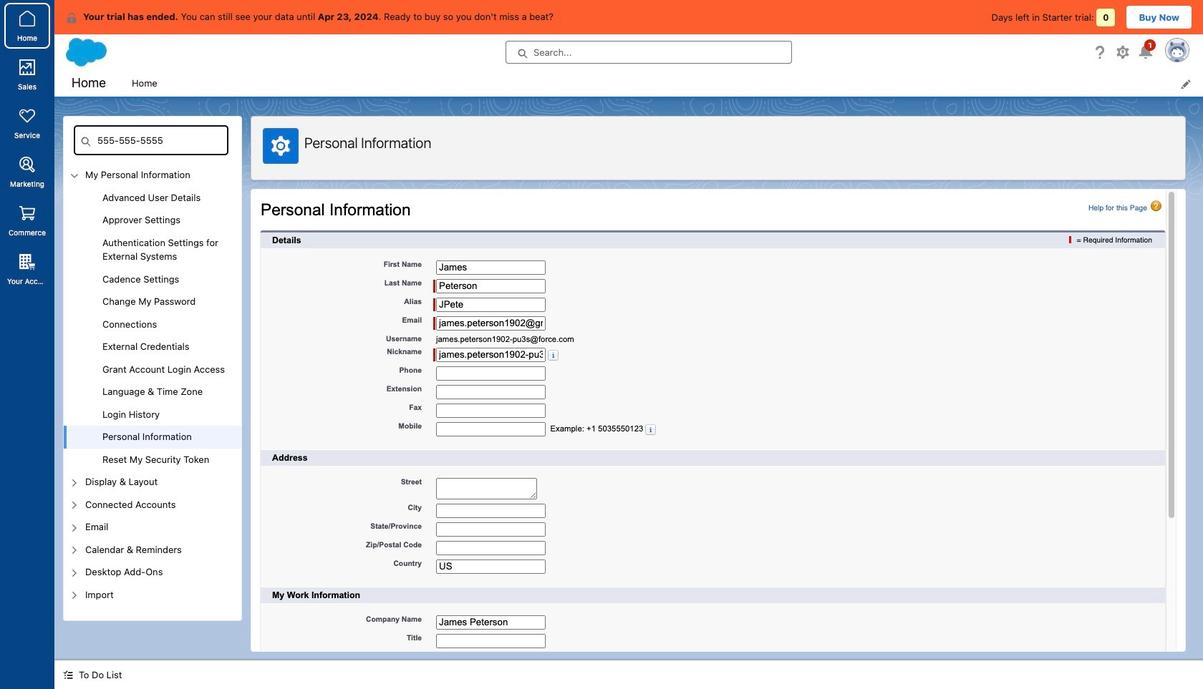 Task type: locate. For each thing, give the bounding box(es) containing it.
group
[[64, 187, 241, 471]]

text default image
[[63, 671, 73, 681]]

list
[[123, 70, 1204, 97]]

text default image
[[66, 12, 77, 24]]

Quick Find search field
[[74, 125, 229, 155]]



Task type: vqa. For each thing, say whether or not it's contained in the screenshot.
Setup Tree tree
yes



Task type: describe. For each thing, give the bounding box(es) containing it.
personal information tree item
[[64, 426, 241, 449]]

setup tree tree
[[64, 164, 241, 621]]

my personal information tree item
[[64, 164, 241, 471]]



